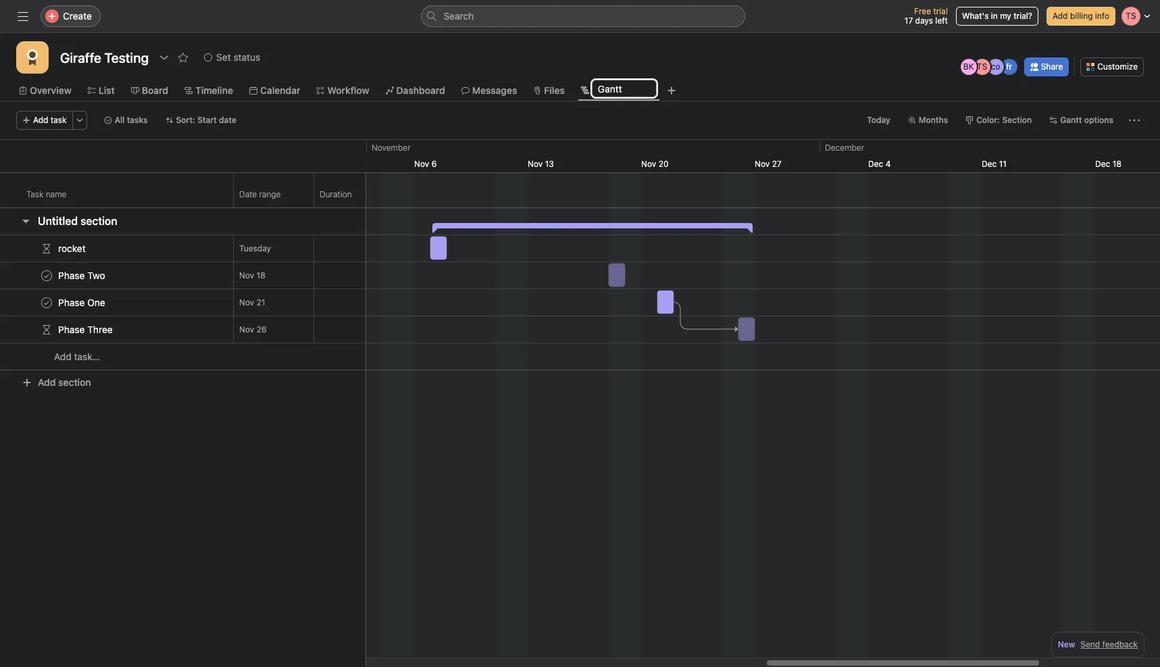 Task type: locate. For each thing, give the bounding box(es) containing it.
rocket text field
[[55, 242, 90, 255]]

color:
[[977, 115, 1001, 125]]

overview
[[30, 85, 72, 96]]

None text field
[[57, 45, 152, 70], [592, 80, 657, 97], [314, 263, 420, 288], [314, 317, 420, 342], [57, 45, 152, 70], [592, 80, 657, 97], [314, 263, 420, 288], [314, 317, 420, 342]]

section for add section
[[58, 377, 91, 388]]

add task… row
[[0, 343, 366, 370]]

tuesday
[[239, 243, 271, 254]]

dec for dec 11
[[982, 159, 997, 169]]

1 vertical spatial section
[[58, 377, 91, 388]]

ts
[[978, 62, 988, 72]]

1 vertical spatial 18
[[257, 270, 266, 281]]

in
[[992, 11, 998, 21]]

3 dec from the left
[[1096, 159, 1111, 169]]

free trial 17 days left
[[905, 6, 948, 26]]

list
[[99, 85, 115, 96]]

rocket cell
[[0, 235, 234, 262]]

more actions image
[[1130, 115, 1140, 126], [75, 116, 84, 124]]

add left task
[[33, 115, 48, 125]]

dec down options on the right top of page
[[1096, 159, 1111, 169]]

send
[[1081, 640, 1101, 650]]

nov left 20
[[642, 159, 657, 169]]

gantt
[[1061, 115, 1083, 125]]

0 vertical spatial section
[[81, 215, 117, 227]]

co
[[992, 62, 1001, 72]]

trial?
[[1014, 11, 1033, 21]]

customize
[[1098, 62, 1138, 72]]

search list box
[[421, 5, 745, 27]]

1 horizontal spatial dec
[[982, 159, 997, 169]]

more actions image right options on the right top of page
[[1130, 115, 1140, 126]]

0 horizontal spatial 18
[[257, 270, 266, 281]]

18
[[1113, 159, 1122, 169], [257, 270, 266, 281]]

add inside button
[[38, 377, 56, 388]]

0 horizontal spatial dec
[[869, 159, 884, 169]]

date
[[219, 115, 237, 125]]

1 dec from the left
[[869, 159, 884, 169]]

Phase Three text field
[[55, 323, 117, 336]]

18 up the 21
[[257, 270, 266, 281]]

workflow link
[[317, 83, 370, 98]]

messages
[[472, 85, 517, 96]]

2 dec from the left
[[982, 159, 997, 169]]

add section
[[38, 377, 91, 388]]

new
[[1059, 640, 1076, 650]]

1 dependencies image from the top
[[41, 243, 52, 254]]

nov 27
[[755, 159, 782, 169]]

calendar link
[[249, 83, 300, 98]]

dec left 4
[[869, 159, 884, 169]]

task name
[[26, 189, 67, 199]]

info
[[1096, 11, 1110, 21]]

board link
[[131, 83, 168, 98]]

2 dependencies image from the top
[[41, 324, 52, 335]]

section inside button
[[81, 215, 117, 227]]

phase one cell
[[0, 289, 234, 316]]

untitled section button
[[38, 209, 117, 233]]

add inside "button"
[[33, 115, 48, 125]]

section for untitled section
[[81, 215, 117, 227]]

section up rocket cell
[[81, 215, 117, 227]]

task
[[26, 189, 44, 199]]

share button
[[1025, 57, 1070, 76]]

add inside row
[[54, 351, 72, 362]]

nov left 13
[[528, 159, 543, 169]]

11
[[1000, 159, 1007, 169]]

add
[[1053, 11, 1068, 21], [33, 115, 48, 125], [54, 351, 72, 362], [38, 377, 56, 388]]

send feedback link
[[1081, 639, 1138, 651]]

fr
[[1007, 62, 1013, 72]]

task…
[[74, 351, 100, 362]]

None text field
[[314, 236, 420, 261], [314, 290, 420, 315], [314, 236, 420, 261], [314, 290, 420, 315]]

workflow
[[328, 85, 370, 96]]

1 horizontal spatial 18
[[1113, 159, 1122, 169]]

search button
[[421, 5, 745, 27]]

add down add task… button
[[38, 377, 56, 388]]

add left billing
[[1053, 11, 1068, 21]]

phase three cell
[[0, 316, 234, 343]]

dependencies image left "rocket" text field
[[41, 243, 52, 254]]

nov left the 21
[[239, 297, 254, 308]]

completed image
[[39, 267, 55, 284]]

dependencies image inside rocket cell
[[41, 243, 52, 254]]

18 for dec 18
[[1113, 159, 1122, 169]]

ribbon image
[[24, 49, 41, 66]]

billing
[[1071, 11, 1093, 21]]

today
[[867, 115, 891, 125]]

date range
[[239, 189, 281, 199]]

section
[[81, 215, 117, 227], [58, 377, 91, 388]]

27
[[772, 159, 782, 169]]

files
[[544, 85, 565, 96]]

dependencies image for tuesday
[[41, 243, 52, 254]]

dependencies image down completed icon
[[41, 324, 52, 335]]

months
[[919, 115, 949, 125]]

dependencies image
[[41, 243, 52, 254], [41, 324, 52, 335]]

13
[[545, 159, 554, 169]]

nov 18
[[239, 270, 266, 281]]

what's in my trial? button
[[957, 7, 1039, 26]]

add billing info
[[1053, 11, 1110, 21]]

tasks
[[127, 115, 148, 125]]

set status
[[216, 51, 260, 63]]

november
[[372, 143, 411, 153]]

nov
[[414, 159, 429, 169], [528, 159, 543, 169], [642, 159, 657, 169], [755, 159, 770, 169], [239, 270, 254, 281], [239, 297, 254, 308], [239, 324, 254, 335]]

nov up the nov 21
[[239, 270, 254, 281]]

0 vertical spatial dependencies image
[[41, 243, 52, 254]]

create button
[[41, 5, 101, 27]]

add left the task…
[[54, 351, 72, 362]]

dec left '11'
[[982, 159, 997, 169]]

add for add task…
[[54, 351, 72, 362]]

18 down options on the right top of page
[[1113, 159, 1122, 169]]

section
[[1003, 115, 1032, 125]]

untitled
[[38, 215, 78, 227]]

section inside button
[[58, 377, 91, 388]]

dec for dec 18
[[1096, 159, 1111, 169]]

details image
[[217, 298, 225, 307]]

0 vertical spatial 18
[[1113, 159, 1122, 169]]

nov left 6
[[414, 159, 429, 169]]

left
[[936, 16, 948, 26]]

section down add task…
[[58, 377, 91, 388]]

nov left 27
[[755, 159, 770, 169]]

nov left 26
[[239, 324, 254, 335]]

date
[[239, 189, 257, 199]]

more actions image right task
[[75, 116, 84, 124]]

nov 20
[[642, 159, 669, 169]]

dependencies image inside phase three 'cell'
[[41, 324, 52, 335]]

range
[[259, 189, 281, 199]]

1 vertical spatial dependencies image
[[41, 324, 52, 335]]

phase two cell
[[0, 262, 234, 289]]

2 horizontal spatial dec
[[1096, 159, 1111, 169]]

18 for nov 18
[[257, 270, 266, 281]]

feedback
[[1103, 640, 1138, 650]]

show options image
[[159, 52, 170, 63]]



Task type: vqa. For each thing, say whether or not it's contained in the screenshot.
the middle Open user profile image
no



Task type: describe. For each thing, give the bounding box(es) containing it.
free
[[915, 6, 932, 16]]

gantt options button
[[1044, 111, 1120, 130]]

21
[[257, 297, 265, 308]]

nov for nov 13
[[528, 159, 543, 169]]

nov 13
[[528, 159, 554, 169]]

dashboard
[[397, 85, 445, 96]]

add task button
[[16, 111, 73, 130]]

nov inside november nov 6
[[414, 159, 429, 169]]

dependencies image for nov 26
[[41, 324, 52, 335]]

timeline
[[195, 85, 233, 96]]

26
[[257, 324, 267, 335]]

board
[[142, 85, 168, 96]]

collapse task list for this section image
[[20, 216, 31, 226]]

add task
[[33, 115, 67, 125]]

Phase Two text field
[[55, 269, 109, 282]]

add task… button
[[38, 350, 100, 364]]

add for add task
[[33, 115, 48, 125]]

add billing info button
[[1047, 7, 1116, 26]]

dashboard link
[[386, 83, 445, 98]]

color: section
[[977, 115, 1032, 125]]

add section button
[[16, 370, 96, 395]]

Completed checkbox
[[39, 294, 55, 311]]

set status button
[[198, 48, 267, 67]]

dec 11
[[982, 159, 1007, 169]]

add to starred image
[[178, 52, 189, 63]]

new send feedback
[[1059, 640, 1138, 650]]

what's
[[963, 11, 989, 21]]

nov for nov 18
[[239, 270, 254, 281]]

Completed checkbox
[[39, 267, 55, 284]]

all tasks
[[115, 115, 148, 125]]

days
[[916, 16, 934, 26]]

untitled section
[[38, 215, 117, 227]]

nov for nov 27
[[755, 159, 770, 169]]

trial
[[934, 6, 948, 16]]

nov 26
[[239, 324, 267, 335]]

dec inside december dec 4
[[869, 159, 884, 169]]

completed image
[[39, 294, 55, 311]]

messages link
[[462, 83, 517, 98]]

my
[[1001, 11, 1012, 21]]

nov for nov 21
[[239, 297, 254, 308]]

6
[[432, 159, 437, 169]]

share
[[1042, 62, 1064, 72]]

create
[[63, 10, 92, 22]]

months button
[[902, 111, 955, 130]]

all tasks button
[[98, 111, 154, 130]]

task
[[51, 115, 67, 125]]

17
[[905, 16, 913, 26]]

bk
[[964, 62, 975, 72]]

Phase One text field
[[55, 296, 109, 309]]

search
[[444, 10, 474, 22]]

status
[[234, 51, 260, 63]]

all
[[115, 115, 125, 125]]

overview link
[[19, 83, 72, 98]]

dec 18
[[1096, 159, 1122, 169]]

add tab image
[[667, 85, 677, 96]]

what's in my trial?
[[963, 11, 1033, 21]]

calendar
[[260, 85, 300, 96]]

customize button
[[1081, 57, 1145, 76]]

set
[[216, 51, 231, 63]]

december dec 4
[[825, 143, 891, 169]]

nov 21
[[239, 297, 265, 308]]

color: section button
[[960, 111, 1039, 130]]

december
[[825, 143, 865, 153]]

sort: start date
[[176, 115, 237, 125]]

name
[[46, 189, 67, 199]]

add for add section
[[38, 377, 56, 388]]

today button
[[861, 111, 897, 130]]

start
[[197, 115, 217, 125]]

expand sidebar image
[[18, 11, 28, 22]]

sort:
[[176, 115, 195, 125]]

sort: start date button
[[159, 111, 243, 130]]

nov for nov 20
[[642, 159, 657, 169]]

add task…
[[54, 351, 100, 362]]

gantt options
[[1061, 115, 1114, 125]]

4
[[886, 159, 891, 169]]

1 horizontal spatial more actions image
[[1130, 115, 1140, 126]]

add for add billing info
[[1053, 11, 1068, 21]]

nov for nov 26
[[239, 324, 254, 335]]

list link
[[88, 83, 115, 98]]

0 horizontal spatial more actions image
[[75, 116, 84, 124]]

files link
[[534, 83, 565, 98]]

timeline link
[[185, 83, 233, 98]]

duration
[[320, 189, 352, 199]]

options
[[1085, 115, 1114, 125]]



